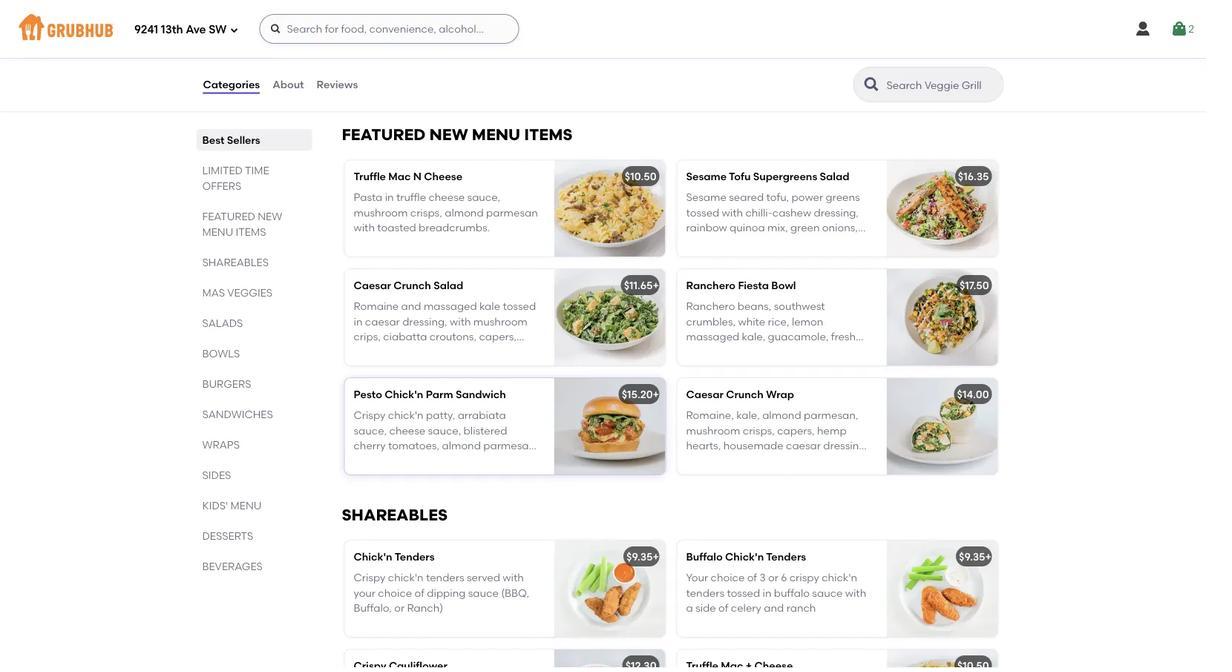 Task type: describe. For each thing, give the bounding box(es) containing it.
your
[[686, 572, 708, 585]]

3
[[760, 572, 766, 585]]

hemp inside romaine, kale, almond parmesan, mushroom crisps, capers, hemp hearts, housemade caesar dressing (choice beyond steak or crispy chick'n)
[[817, 425, 847, 437]]

chilli-
[[746, 206, 773, 219]]

about
[[273, 78, 304, 91]]

side
[[696, 602, 716, 615]]

turk'y inside seared prime roots black pepper koji turk'y with cranberry aioli, golden "turkey" gravy, and homemade cranberry stuffing on grilled sourdough bread
[[374, 44, 403, 56]]

power
[[792, 191, 823, 204]]

(add
[[354, 361, 378, 373]]

caesar crunch salad
[[354, 279, 463, 292]]

tossed inside the sesame seared tofu, power greens tossed with chilli-cashew dressing, rainbow quinoa mix, green onions, tuxedo sesame seeds.
[[686, 206, 719, 219]]

pasta
[[354, 191, 383, 204]]

caesar inside romaine, kale, almond parmesan, mushroom crisps, capers, hemp hearts, housemade caesar dressing (choice beyond steak or crispy chick'n)
[[786, 440, 821, 452]]

time
[[245, 164, 269, 177]]

sesame seared tofu, power greens tossed with chilli-cashew dressing, rainbow quinoa mix, green onions, tuxedo sesame seeds.
[[686, 191, 860, 249]]

featured new menu items inside tab
[[202, 210, 282, 238]]

caesar crunch wrap image
[[887, 378, 998, 475]]

romaine and massaged kale tossed in caesar dressing, with mushroom crips, ciabatta croutons, capers, almond parmesan and hemp hearts, (add crispy chick'n $3.95).
[[354, 300, 539, 373]]

1 vertical spatial cranberry
[[415, 74, 465, 87]]

wraps
[[202, 439, 240, 451]]

0 vertical spatial cranberry
[[429, 44, 478, 56]]

+ for buffalo
[[653, 551, 659, 564]]

rainbow
[[686, 221, 727, 234]]

limited time offers
[[202, 164, 269, 192]]

pesto chick'n parm sandwich
[[354, 388, 506, 401]]

onions, inside the sesame seared tofu, power greens tossed with chilli-cashew dressing, rainbow quinoa mix, green onions, tuxedo sesame seeds.
[[822, 221, 858, 234]]

greens
[[826, 191, 860, 204]]

choice inside crispy chick'n tenders served with your choice of dipping sauce (bbq, buffalo, or ranch)
[[378, 587, 412, 600]]

or inside crispy chick'n tenders served with your choice of dipping sauce (bbq, buffalo, or ranch)
[[394, 602, 405, 615]]

wrap
[[766, 388, 794, 401]]

hearts, inside romaine and massaged kale tossed in caesar dressing, with mushroom crips, ciabatta croutons, capers, almond parmesan and hemp hearts, (add crispy chick'n $3.95).
[[504, 346, 539, 358]]

seared prime roots black pepper koji turk'y with cranberry aioli, golden "turkey" gravy, and homemade cranberry stuffing on grilled sourdough bread
[[354, 29, 522, 102]]

1 horizontal spatial sauce,
[[428, 425, 461, 437]]

or inside romaine, kale, almond parmesan, mushroom crisps, capers, hemp hearts, housemade caesar dressing (choice beyond steak or crispy chick'n)
[[798, 455, 808, 467]]

best
[[202, 134, 224, 146]]

9241
[[134, 23, 158, 36]]

truffle mac + cheese image
[[887, 650, 998, 669]]

bowls tab
[[202, 346, 306, 361]]

sesame for sesame tofu supergreens salad
[[686, 170, 727, 183]]

ave
[[186, 23, 206, 36]]

sauce, for parmesan
[[467, 191, 500, 204]]

2
[[1189, 23, 1194, 35]]

tofu
[[729, 170, 751, 183]]

hearts, inside romaine, kale, almond parmesan, mushroom crisps, capers, hemp hearts, housemade caesar dressing (choice beyond steak or crispy chick'n)
[[686, 440, 721, 452]]

quinoa
[[730, 221, 765, 234]]

sesame for sesame seared tofu, power greens tossed with chilli-cashew dressing, rainbow quinoa mix, green onions, tuxedo sesame seeds.
[[686, 191, 727, 204]]

salads tab
[[202, 315, 306, 331]]

0 vertical spatial menu
[[472, 125, 520, 144]]

crispy chick'n patty, arrabiata sauce, cheese sauce, blistered cherry tomatoes, almond parmesan, basil, basil pesto spread,  on a brioche bun.
[[354, 409, 538, 482]]

a inside your choice of 3 or 6 crispy chick'n tenders tossed in buffalo sauce with a side of celery and ranch
[[686, 602, 693, 615]]

1 horizontal spatial shareables
[[342, 506, 448, 525]]

buffalo,
[[354, 602, 392, 615]]

golden
[[354, 59, 389, 71]]

romaine
[[354, 300, 399, 313]]

prime
[[392, 29, 421, 41]]

and down the croutons,
[[449, 346, 469, 358]]

seeds.
[[765, 236, 797, 249]]

burgers tab
[[202, 376, 306, 392]]

almond inside pasta in truffle cheese sauce, mushroom crisps, almond parmesan with toasted breadcrumbs.
[[445, 206, 484, 219]]

capers, inside romaine, kale, almond parmesan, mushroom crisps, capers, hemp hearts, housemade caesar dressing (choice beyond steak or crispy chick'n)
[[777, 425, 815, 437]]

limited
[[202, 164, 243, 177]]

mix
[[731, 29, 749, 41]]

ranch)
[[407, 602, 443, 615]]

best sellers tab
[[202, 132, 306, 148]]

sides tab
[[202, 468, 306, 483]]

featured inside tab
[[202, 210, 255, 223]]

chick'n)
[[686, 470, 728, 482]]

homemade
[[354, 74, 413, 87]]

2 vertical spatial menu
[[231, 500, 262, 512]]

1 horizontal spatial items
[[524, 125, 573, 144]]

wraps tab
[[202, 437, 306, 453]]

of inside "a hearty mix of tempeh, fable mushrooms, russet potatoes, carrots, yellow onions, celery, rosemary, and thyme"
[[752, 29, 762, 41]]

1 tenders from the left
[[395, 551, 435, 564]]

1 horizontal spatial featured new menu items
[[342, 125, 573, 144]]

capers, inside romaine and massaged kale tossed in caesar dressing, with mushroom crips, ciabatta croutons, capers, almond parmesan and hemp hearts, (add crispy chick'n $3.95).
[[479, 330, 517, 343]]

1 vertical spatial menu
[[202, 226, 233, 238]]

cherry
[[354, 440, 386, 452]]

truffle mac n cheese
[[354, 170, 463, 183]]

kids' menu tab
[[202, 498, 306, 514]]

bread
[[444, 89, 474, 102]]

mushrooms,
[[686, 44, 748, 56]]

2 horizontal spatial svg image
[[1134, 20, 1152, 38]]

truffle
[[396, 191, 426, 204]]

13th
[[161, 23, 183, 36]]

6
[[781, 572, 787, 585]]

mas veggies tab
[[202, 285, 306, 301]]

tossed inside romaine and massaged kale tossed in caesar dressing, with mushroom crips, ciabatta croutons, capers, almond parmesan and hemp hearts, (add crispy chick'n $3.95).
[[503, 300, 536, 313]]

housemade
[[723, 440, 784, 452]]

$9.35 + for your choice of 3 or 6 crispy chick'n tenders tossed in buffalo sauce with a side of celery and ranch
[[959, 551, 992, 564]]

sourdough
[[387, 89, 441, 102]]

0 vertical spatial salad
[[820, 170, 850, 183]]

$9.35 for your choice of 3 or 6 crispy chick'n tenders tossed in buffalo sauce with a side of celery and ranch
[[959, 551, 985, 564]]

caesar crunch salad image
[[554, 269, 665, 366]]

+ for caesar
[[653, 388, 659, 401]]

kids'
[[202, 500, 228, 512]]

mac
[[388, 170, 411, 183]]

onions, inside "a hearty mix of tempeh, fable mushrooms, russet potatoes, carrots, yellow onions, celery, rosemary, and thyme"
[[761, 59, 797, 71]]

chick'n inside romaine and massaged kale tossed in caesar dressing, with mushroom crips, ciabatta croutons, capers, almond parmesan and hemp hearts, (add crispy chick'n $3.95).
[[415, 361, 453, 373]]

brioche
[[354, 470, 392, 482]]

croutons,
[[430, 330, 477, 343]]

sandwich
[[456, 388, 506, 401]]

parmesan, inside crispy chick'n patty, arrabiata sauce, cheese sauce, blistered cherry tomatoes, almond parmesan, basil, basil pesto spread,  on a brioche bun.
[[483, 440, 538, 452]]

of right side
[[719, 602, 729, 615]]

almond inside romaine and massaged kale tossed in caesar dressing, with mushroom crips, ciabatta croutons, capers, almond parmesan and hemp hearts, (add crispy chick'n $3.95).
[[354, 346, 393, 358]]

potatoes,
[[783, 44, 831, 56]]

cranwich
[[386, 8, 436, 20]]

dressing, inside the sesame seared tofu, power greens tossed with chilli-cashew dressing, rainbow quinoa mix, green onions, tuxedo sesame seeds.
[[814, 206, 859, 219]]

best sellers
[[202, 134, 260, 146]]

sellers
[[227, 134, 260, 146]]

romaine,
[[686, 409, 734, 422]]

1 vertical spatial salad
[[434, 279, 463, 292]]

0 horizontal spatial svg image
[[230, 26, 239, 35]]

pasta in truffle cheese sauce, mushroom crisps, almond parmesan with toasted breadcrumbs.
[[354, 191, 538, 234]]

desserts tab
[[202, 529, 306, 544]]

reviews button
[[316, 58, 359, 111]]

with inside romaine and massaged kale tossed in caesar dressing, with mushroom crips, ciabatta croutons, capers, almond parmesan and hemp hearts, (add crispy chick'n $3.95).
[[450, 315, 471, 328]]

search icon image
[[863, 76, 881, 94]]

grilled
[[354, 89, 385, 102]]

basil,
[[354, 455, 380, 467]]

with inside your choice of 3 or 6 crispy chick'n tenders tossed in buffalo sauce with a side of celery and ranch
[[845, 587, 866, 600]]

your
[[354, 587, 376, 600]]

steak
[[767, 455, 795, 467]]

massaged
[[424, 300, 477, 313]]

0 vertical spatial turk'y
[[354, 8, 384, 20]]

romaine, kale, almond parmesan, mushroom crisps, capers, hemp hearts, housemade caesar dressing (choice beyond steak or crispy chick'n)
[[686, 409, 866, 482]]

offers
[[202, 180, 241, 192]]

crispy chick'n tenders served with your choice of dipping sauce (bbq, buffalo, or ranch)
[[354, 572, 529, 615]]

tenders inside your choice of 3 or 6 crispy chick'n tenders tossed in buffalo sauce with a side of celery and ranch
[[686, 587, 725, 600]]

with inside pasta in truffle cheese sauce, mushroom crisps, almond parmesan with toasted breadcrumbs.
[[354, 221, 375, 234]]

parm
[[426, 388, 453, 401]]

$11.65 +
[[624, 279, 659, 292]]

supergreens
[[753, 170, 817, 183]]

sesame
[[724, 236, 763, 249]]

sesame tofu supergreens salad
[[686, 170, 850, 183]]

mas veggies
[[202, 287, 273, 299]]

$11.65
[[624, 279, 653, 292]]

n
[[413, 170, 422, 183]]

crispy inside romaine, kale, almond parmesan, mushroom crisps, capers, hemp hearts, housemade caesar dressing (choice beyond steak or crispy chick'n)
[[810, 455, 842, 467]]

seared
[[354, 29, 390, 41]]

Search Veggie Grill search field
[[885, 78, 999, 92]]

crisps, inside romaine, kale, almond parmesan, mushroom crisps, capers, hemp hearts, housemade caesar dressing (choice beyond steak or crispy chick'n)
[[743, 425, 775, 437]]

crisps, inside pasta in truffle cheese sauce, mushroom crisps, almond parmesan with toasted breadcrumbs.
[[410, 206, 442, 219]]

dressing, inside romaine and massaged kale tossed in caesar dressing, with mushroom crips, ciabatta croutons, capers, almond parmesan and hemp hearts, (add crispy chick'n $3.95).
[[402, 315, 447, 328]]

crunch for and
[[394, 279, 431, 292]]

desserts
[[202, 530, 253, 543]]

buffalo chick'n tenders
[[686, 551, 806, 564]]

mushroom inside romaine and massaged kale tossed in caesar dressing, with mushroom crips, ciabatta croutons, capers, almond parmesan and hemp hearts, (add crispy chick'n $3.95).
[[473, 315, 528, 328]]

main navigation navigation
[[0, 0, 1206, 58]]

buffalo chick'n tenders image
[[887, 541, 998, 637]]

celery
[[731, 602, 762, 615]]

$9.35 + for crispy chick'n tenders served with your choice of dipping sauce (bbq, buffalo, or ranch)
[[627, 551, 659, 564]]

sandwiches tab
[[202, 407, 306, 422]]

$9.35 for crispy chick'n tenders served with your choice of dipping sauce (bbq, buffalo, or ranch)
[[627, 551, 653, 564]]

cheese inside crispy chick'n patty, arrabiata sauce, cheese sauce, blistered cherry tomatoes, almond parmesan, basil, basil pesto spread,  on a brioche bun.
[[389, 425, 425, 437]]

chick'n for sauce,
[[388, 409, 424, 422]]

$3.95).
[[455, 361, 487, 373]]



Task type: vqa. For each thing, say whether or not it's contained in the screenshot.
FORCE associated with Force of Nature Grass Fed Beef, Sunny Side Up Fried Egg,  Cheese Frico, Brother's Bond Bourbon onion jam, crispy onions & au poivre aioli
no



Task type: locate. For each thing, give the bounding box(es) containing it.
0 vertical spatial tenders
[[426, 572, 464, 585]]

1 horizontal spatial parmesan,
[[804, 409, 858, 422]]

about button
[[272, 58, 305, 111]]

caesar inside romaine and massaged kale tossed in caesar dressing, with mushroom crips, ciabatta croutons, capers, almond parmesan and hemp hearts, (add crispy chick'n $3.95).
[[365, 315, 400, 328]]

sauce
[[468, 587, 499, 600], [812, 587, 843, 600]]

dressing, up ciabatta
[[402, 315, 447, 328]]

1 vertical spatial featured new menu items
[[202, 210, 282, 238]]

1 horizontal spatial capers,
[[777, 425, 815, 437]]

buffalo
[[774, 587, 810, 600]]

of left 3
[[747, 572, 757, 585]]

blistered
[[464, 425, 507, 437]]

fable
[[809, 29, 837, 41]]

featured new menu items down bread
[[342, 125, 573, 144]]

1 vertical spatial capers,
[[777, 425, 815, 437]]

with right the buffalo
[[845, 587, 866, 600]]

salad
[[820, 170, 850, 183], [434, 279, 463, 292]]

0 vertical spatial capers,
[[479, 330, 517, 343]]

featured new menu items up shareables tab
[[202, 210, 282, 238]]

new down limited time offers tab
[[258, 210, 282, 223]]

tossed inside your choice of 3 or 6 crispy chick'n tenders tossed in buffalo sauce with a side of celery and ranch
[[727, 587, 760, 600]]

with down seared
[[722, 206, 743, 219]]

0 vertical spatial crunch
[[394, 279, 431, 292]]

limited time offers tab
[[202, 163, 306, 194]]

of right mix
[[752, 29, 762, 41]]

Search for food, convenience, alcohol... search field
[[259, 14, 519, 44]]

pesto
[[354, 388, 382, 401]]

0 vertical spatial parmesan
[[486, 206, 538, 219]]

2 $9.35 from the left
[[959, 551, 985, 564]]

on right spread, at the bottom of the page
[[480, 455, 493, 467]]

hemp
[[472, 346, 501, 358], [817, 425, 847, 437]]

1 horizontal spatial dressing,
[[814, 206, 859, 219]]

in inside pasta in truffle cheese sauce, mushroom crisps, almond parmesan with toasted breadcrumbs.
[[385, 191, 394, 204]]

caesar
[[354, 279, 391, 292], [686, 388, 724, 401]]

of up ranch)
[[415, 587, 425, 600]]

sauce down crispy
[[812, 587, 843, 600]]

0 vertical spatial caesar
[[354, 279, 391, 292]]

0 vertical spatial tossed
[[686, 206, 719, 219]]

$16.35
[[958, 170, 989, 183]]

1 horizontal spatial crunch
[[726, 388, 764, 401]]

thyme
[[761, 74, 793, 87]]

parmesan,
[[804, 409, 858, 422], [483, 440, 538, 452]]

with down the pasta
[[354, 221, 375, 234]]

1 vertical spatial featured
[[202, 210, 255, 223]]

cranberry down gravy, on the top left
[[415, 74, 465, 87]]

and inside "a hearty mix of tempeh, fable mushrooms, russet potatoes, carrots, yellow onions, celery, rosemary, and thyme"
[[738, 74, 759, 87]]

a hearty mix of tempeh, fable mushrooms, russet potatoes, carrots, yellow onions, celery, rosemary, and thyme
[[686, 29, 837, 87]]

0 vertical spatial sesame
[[686, 170, 727, 183]]

tossed up rainbow
[[686, 206, 719, 219]]

0 horizontal spatial choice
[[378, 587, 412, 600]]

caesar for caesar crunch wrap
[[686, 388, 724, 401]]

1 sesame from the top
[[686, 170, 727, 183]]

0 vertical spatial in
[[385, 191, 394, 204]]

chick'n up 3
[[725, 551, 764, 564]]

chick'n
[[415, 361, 453, 373], [385, 388, 423, 401], [354, 551, 392, 564], [725, 551, 764, 564]]

0 horizontal spatial parmesan,
[[483, 440, 538, 452]]

hemp inside romaine and massaged kale tossed in caesar dressing, with mushroom crips, ciabatta croutons, capers, almond parmesan and hemp hearts, (add crispy chick'n $3.95).
[[472, 346, 501, 358]]

chick'n right crispy
[[822, 572, 857, 585]]

chick'n for choice
[[388, 572, 424, 585]]

tenders up side
[[686, 587, 725, 600]]

2 horizontal spatial mushroom
[[686, 425, 740, 437]]

0 vertical spatial hearts,
[[504, 346, 539, 358]]

mushroom down romaine,
[[686, 425, 740, 437]]

chick'n tenders image
[[554, 541, 665, 637]]

0 horizontal spatial cheese
[[389, 425, 425, 437]]

your choice of 3 or 6 crispy chick'n tenders tossed in buffalo sauce with a side of celery and ranch
[[686, 572, 866, 615]]

menu
[[472, 125, 520, 144], [202, 226, 233, 238], [231, 500, 262, 512]]

sesame up rainbow
[[686, 191, 727, 204]]

crispy inside crispy chick'n tenders served with your choice of dipping sauce (bbq, buffalo, or ranch)
[[354, 572, 386, 585]]

0 horizontal spatial new
[[258, 210, 282, 223]]

truffle mac n cheese image
[[554, 160, 665, 257]]

onions, up thyme at the right top
[[761, 59, 797, 71]]

and inside seared prime roots black pepper koji turk'y with cranberry aioli, golden "turkey" gravy, and homemade cranberry stuffing on grilled sourdough bread
[[467, 59, 487, 71]]

beverages
[[202, 560, 263, 573]]

crunch up kale,
[[726, 388, 764, 401]]

almond down wrap
[[762, 409, 801, 422]]

1 horizontal spatial caesar
[[786, 440, 821, 452]]

svg image
[[1171, 20, 1189, 38], [230, 26, 239, 35]]

crisps, down the truffle in the top of the page
[[410, 206, 442, 219]]

in up crips,
[[354, 315, 363, 328]]

1 vertical spatial onions,
[[822, 221, 858, 234]]

capers, up steak
[[777, 425, 815, 437]]

crispy right (add
[[381, 361, 413, 373]]

ranchero fiesta bowl image
[[887, 269, 998, 366]]

ciabatta
[[383, 330, 427, 343]]

beverages tab
[[202, 559, 306, 575]]

served
[[467, 572, 500, 585]]

caesar down romaine
[[365, 315, 400, 328]]

+ for ranchero
[[653, 279, 659, 292]]

tenders inside crispy chick'n tenders served with your choice of dipping sauce (bbq, buffalo, or ranch)
[[426, 572, 464, 585]]

parmesan up breadcrumbs.
[[486, 206, 538, 219]]

sauce, down "patty,"
[[428, 425, 461, 437]]

dipping
[[427, 587, 466, 600]]

turk'y
[[354, 8, 384, 20], [374, 44, 403, 56]]

0 horizontal spatial hearts,
[[504, 346, 539, 358]]

hemp up $3.95). at the bottom left of page
[[472, 346, 501, 358]]

on inside crispy chick'n patty, arrabiata sauce, cheese sauce, blistered cherry tomatoes, almond parmesan, basil, basil pesto spread,  on a brioche bun.
[[480, 455, 493, 467]]

1 horizontal spatial caesar
[[686, 388, 724, 401]]

or right 3
[[768, 572, 779, 585]]

1 horizontal spatial svg image
[[970, 66, 988, 84]]

cheese up tomatoes,
[[389, 425, 425, 437]]

0 vertical spatial onions,
[[761, 59, 797, 71]]

menu down bread
[[472, 125, 520, 144]]

0 horizontal spatial tossed
[[503, 300, 536, 313]]

with
[[405, 44, 426, 56], [722, 206, 743, 219], [354, 221, 375, 234], [450, 315, 471, 328], [503, 572, 524, 585], [845, 587, 866, 600]]

sauce, for cherry
[[354, 425, 387, 437]]

0 horizontal spatial dressing,
[[402, 315, 447, 328]]

(bbq,
[[501, 587, 529, 600]]

parmesan down ciabatta
[[395, 346, 447, 358]]

in right the pasta
[[385, 191, 394, 204]]

almond up breadcrumbs.
[[445, 206, 484, 219]]

0 vertical spatial featured
[[342, 125, 426, 144]]

and inside your choice of 3 or 6 crispy chick'n tenders tossed in buffalo sauce with a side of celery and ranch
[[764, 602, 784, 615]]

sw
[[209, 23, 227, 36]]

or inside your choice of 3 or 6 crispy chick'n tenders tossed in buffalo sauce with a side of celery and ranch
[[768, 572, 779, 585]]

tofu,
[[766, 191, 789, 204]]

sauce inside crispy chick'n tenders served with your choice of dipping sauce (bbq, buffalo, or ranch)
[[468, 587, 499, 600]]

in down 3
[[763, 587, 772, 600]]

0 horizontal spatial or
[[394, 602, 405, 615]]

0 horizontal spatial sauce
[[468, 587, 499, 600]]

parmesan inside romaine and massaged kale tossed in caesar dressing, with mushroom crips, ciabatta croutons, capers, almond parmesan and hemp hearts, (add crispy chick'n $3.95).
[[395, 346, 447, 358]]

reviews
[[317, 78, 358, 91]]

items
[[524, 125, 573, 144], [236, 226, 266, 238]]

sauce inside your choice of 3 or 6 crispy chick'n tenders tossed in buffalo sauce with a side of celery and ranch
[[812, 587, 843, 600]]

2 sauce from the left
[[812, 587, 843, 600]]

chick'n
[[388, 409, 424, 422], [388, 572, 424, 585], [822, 572, 857, 585]]

2 vertical spatial in
[[763, 587, 772, 600]]

almond down crips,
[[354, 346, 393, 358]]

crispy down dressing
[[810, 455, 842, 467]]

menu right kids' on the bottom of the page
[[231, 500, 262, 512]]

koji
[[354, 44, 372, 56]]

"turkey"
[[391, 59, 432, 71]]

chick'n inside crispy chick'n patty, arrabiata sauce, cheese sauce, blistered cherry tomatoes, almond parmesan, basil, basil pesto spread,  on a brioche bun.
[[388, 409, 424, 422]]

sesame left tofu
[[686, 170, 727, 183]]

0 vertical spatial mushroom
[[354, 206, 408, 219]]

0 vertical spatial dressing,
[[814, 206, 859, 219]]

0 horizontal spatial tenders
[[395, 551, 435, 564]]

1 vertical spatial sesame
[[686, 191, 727, 204]]

0 horizontal spatial a
[[495, 455, 502, 467]]

and down caesar crunch salad
[[401, 300, 421, 313]]

1 vertical spatial a
[[686, 602, 693, 615]]

chick'n up tomatoes,
[[388, 409, 424, 422]]

1 vertical spatial new
[[258, 210, 282, 223]]

almond up spread, at the bottom of the page
[[442, 440, 481, 452]]

1 vertical spatial caesar
[[686, 388, 724, 401]]

cheese inside pasta in truffle cheese sauce, mushroom crisps, almond parmesan with toasted breadcrumbs.
[[429, 191, 465, 204]]

$15.20 +
[[622, 388, 659, 401]]

bowls
[[202, 347, 240, 360]]

mix,
[[768, 221, 788, 234]]

sauce, inside pasta in truffle cheese sauce, mushroom crisps, almond parmesan with toasted breadcrumbs.
[[467, 191, 500, 204]]

crispy
[[381, 361, 413, 373], [354, 409, 386, 422], [810, 455, 842, 467], [354, 572, 386, 585]]

chick'n inside your choice of 3 or 6 crispy chick'n tenders tossed in buffalo sauce with a side of celery and ranch
[[822, 572, 857, 585]]

with inside the sesame seared tofu, power greens tossed with chilli-cashew dressing, rainbow quinoa mix, green onions, tuxedo sesame seeds.
[[722, 206, 743, 219]]

parmesan, inside romaine, kale, almond parmesan, mushroom crisps, capers, hemp hearts, housemade caesar dressing (choice beyond steak or crispy chick'n)
[[804, 409, 858, 422]]

with up (bbq,
[[503, 572, 524, 585]]

1 vertical spatial dressing,
[[402, 315, 447, 328]]

$17.50
[[960, 279, 989, 292]]

cheese
[[424, 170, 463, 183]]

shareables tab
[[202, 255, 306, 270]]

turk'y cranwich image
[[554, 0, 665, 94]]

and up stuffing
[[467, 59, 487, 71]]

0 horizontal spatial caesar
[[354, 279, 391, 292]]

chick'n down chick'n tenders at bottom left
[[388, 572, 424, 585]]

tomatoes,
[[388, 440, 439, 452]]

1 horizontal spatial in
[[385, 191, 394, 204]]

and
[[467, 59, 487, 71], [738, 74, 759, 87], [401, 300, 421, 313], [449, 346, 469, 358], [764, 602, 784, 615]]

chick'n inside crispy chick'n tenders served with your choice of dipping sauce (bbq, buffalo, or ranch)
[[388, 572, 424, 585]]

0 horizontal spatial items
[[236, 226, 266, 238]]

hearts,
[[504, 346, 539, 358], [686, 440, 721, 452]]

0 vertical spatial or
[[798, 455, 808, 467]]

choice up buffalo,
[[378, 587, 412, 600]]

mushroom down kale
[[473, 315, 528, 328]]

turk'y cranwich
[[354, 8, 436, 20]]

harvest mushroom stew image
[[887, 0, 998, 94]]

mushroom down the pasta
[[354, 206, 408, 219]]

in inside your choice of 3 or 6 crispy chick'n tenders tossed in buffalo sauce with a side of celery and ranch
[[763, 587, 772, 600]]

1 vertical spatial tenders
[[686, 587, 725, 600]]

0 horizontal spatial featured new menu items
[[202, 210, 282, 238]]

shareables up the mas veggies on the top
[[202, 256, 269, 269]]

tenders up crispy chick'n tenders served with your choice of dipping sauce (bbq, buffalo, or ranch)
[[395, 551, 435, 564]]

cheese down cheese
[[429, 191, 465, 204]]

1 horizontal spatial a
[[686, 602, 693, 615]]

a
[[686, 29, 694, 41]]

chick'n up your
[[354, 551, 392, 564]]

0 horizontal spatial in
[[354, 315, 363, 328]]

mushroom inside romaine, kale, almond parmesan, mushroom crisps, capers, hemp hearts, housemade caesar dressing (choice beyond steak or crispy chick'n)
[[686, 425, 740, 437]]

1 $9.35 from the left
[[627, 551, 653, 564]]

crunch up romaine
[[394, 279, 431, 292]]

salad up greens
[[820, 170, 850, 183]]

menu down offers
[[202, 226, 233, 238]]

1 vertical spatial turk'y
[[374, 44, 403, 56]]

with up "turkey"
[[405, 44, 426, 56]]

almond inside romaine, kale, almond parmesan, mushroom crisps, capers, hemp hearts, housemade caesar dressing (choice beyond steak or crispy chick'n)
[[762, 409, 801, 422]]

1 vertical spatial parmesan,
[[483, 440, 538, 452]]

parmesan, up dressing
[[804, 409, 858, 422]]

1 horizontal spatial or
[[768, 572, 779, 585]]

1 horizontal spatial new
[[429, 125, 468, 144]]

0 vertical spatial crisps,
[[410, 206, 442, 219]]

1 vertical spatial parmesan
[[395, 346, 447, 358]]

1 horizontal spatial featured
[[342, 125, 426, 144]]

0 horizontal spatial featured
[[202, 210, 255, 223]]

1 vertical spatial on
[[480, 455, 493, 467]]

0 horizontal spatial sauce,
[[354, 425, 387, 437]]

2 sesame from the top
[[686, 191, 727, 204]]

pesto chick'n parm sandwich image
[[554, 378, 665, 475]]

or right steak
[[798, 455, 808, 467]]

bowl
[[771, 279, 796, 292]]

1 vertical spatial items
[[236, 226, 266, 238]]

salads
[[202, 317, 243, 330]]

1 vertical spatial in
[[354, 315, 363, 328]]

crispy inside romaine and massaged kale tossed in caesar dressing, with mushroom crips, ciabatta croutons, capers, almond parmesan and hemp hearts, (add crispy chick'n $3.95).
[[381, 361, 413, 373]]

spread,
[[439, 455, 477, 467]]

tenders up 6
[[766, 551, 806, 564]]

tuxedo
[[686, 236, 721, 249]]

dressing, down greens
[[814, 206, 859, 219]]

on right stuffing
[[507, 74, 520, 87]]

almond inside crispy chick'n patty, arrabiata sauce, cheese sauce, blistered cherry tomatoes, almond parmesan, basil, basil pesto spread,  on a brioche bun.
[[442, 440, 481, 452]]

cranberry up gravy, on the top left
[[429, 44, 478, 56]]

(choice
[[686, 455, 724, 467]]

0 vertical spatial parmesan,
[[804, 409, 858, 422]]

parmesan inside pasta in truffle cheese sauce, mushroom crisps, almond parmesan with toasted breadcrumbs.
[[486, 206, 538, 219]]

salad up massaged
[[434, 279, 463, 292]]

1 horizontal spatial choice
[[711, 572, 745, 585]]

onions, down greens
[[822, 221, 858, 234]]

patty,
[[426, 409, 455, 422]]

sesame tofu supergreens salad image
[[887, 160, 998, 257]]

choice down buffalo chick'n tenders
[[711, 572, 745, 585]]

tenders up dipping
[[426, 572, 464, 585]]

with inside seared prime roots black pepper koji turk'y with cranberry aioli, golden "turkey" gravy, and homemade cranberry stuffing on grilled sourdough bread
[[405, 44, 426, 56]]

0 horizontal spatial tenders
[[426, 572, 464, 585]]

gravy,
[[434, 59, 464, 71]]

1 vertical spatial crisps,
[[743, 425, 775, 437]]

a inside crispy chick'n patty, arrabiata sauce, cheese sauce, blistered cherry tomatoes, almond parmesan, basil, basil pesto spread,  on a brioche bun.
[[495, 455, 502, 467]]

or
[[798, 455, 808, 467], [768, 572, 779, 585], [394, 602, 405, 615]]

chick'n left parm
[[385, 388, 423, 401]]

shareables inside tab
[[202, 256, 269, 269]]

capers, down kale
[[479, 330, 517, 343]]

chick'n up pesto chick'n parm sandwich
[[415, 361, 453, 373]]

crispy
[[790, 572, 819, 585]]

new inside tab
[[258, 210, 282, 223]]

1 vertical spatial choice
[[378, 587, 412, 600]]

celery,
[[799, 59, 832, 71]]

and down the buffalo
[[764, 602, 784, 615]]

+
[[653, 279, 659, 292], [653, 388, 659, 401], [653, 551, 659, 564], [985, 551, 992, 564]]

onions,
[[761, 59, 797, 71], [822, 221, 858, 234]]

1 horizontal spatial $9.35
[[959, 551, 985, 564]]

sauce down "served"
[[468, 587, 499, 600]]

truffle
[[354, 170, 386, 183]]

featured down offers
[[202, 210, 255, 223]]

crispy inside crispy chick'n patty, arrabiata sauce, cheese sauce, blistered cherry tomatoes, almond parmesan, basil, basil pesto spread,  on a brioche bun.
[[354, 409, 386, 422]]

on inside seared prime roots black pepper koji turk'y with cranberry aioli, golden "turkey" gravy, and homemade cranberry stuffing on grilled sourdough bread
[[507, 74, 520, 87]]

tossed up celery
[[727, 587, 760, 600]]

1 vertical spatial crunch
[[726, 388, 764, 401]]

1 horizontal spatial salad
[[820, 170, 850, 183]]

in inside romaine and massaged kale tossed in caesar dressing, with mushroom crips, ciabatta croutons, capers, almond parmesan and hemp hearts, (add crispy chick'n $3.95).
[[354, 315, 363, 328]]

cashew
[[773, 206, 811, 219]]

featured new menu items tab
[[202, 209, 306, 240]]

pesto
[[409, 455, 437, 467]]

with inside crispy chick'n tenders served with your choice of dipping sauce (bbq, buffalo, or ranch)
[[503, 572, 524, 585]]

caesar up romaine
[[354, 279, 391, 292]]

crispy cauliflower image
[[554, 650, 665, 669]]

sesame
[[686, 170, 727, 183], [686, 191, 727, 204]]

or left ranch)
[[394, 602, 405, 615]]

0 horizontal spatial salad
[[434, 279, 463, 292]]

2 tenders from the left
[[766, 551, 806, 564]]

black
[[455, 29, 483, 41]]

breadcrumbs.
[[419, 221, 490, 234]]

on
[[507, 74, 520, 87], [480, 455, 493, 467]]

1 sauce from the left
[[468, 587, 499, 600]]

0 horizontal spatial hemp
[[472, 346, 501, 358]]

0 horizontal spatial $9.35 +
[[627, 551, 659, 564]]

sauce, up breadcrumbs.
[[467, 191, 500, 204]]

a down blistered
[[495, 455, 502, 467]]

0 horizontal spatial crunch
[[394, 279, 431, 292]]

caesar for caesar crunch salad
[[354, 279, 391, 292]]

burgers
[[202, 378, 251, 390]]

0 horizontal spatial onions,
[[761, 59, 797, 71]]

new down bread
[[429, 125, 468, 144]]

1 horizontal spatial cheese
[[429, 191, 465, 204]]

featured down grilled
[[342, 125, 426, 144]]

hemp up dressing
[[817, 425, 847, 437]]

1 horizontal spatial tenders
[[766, 551, 806, 564]]

0 horizontal spatial svg image
[[270, 23, 282, 35]]

svg image
[[1134, 20, 1152, 38], [270, 23, 282, 35], [970, 66, 988, 84]]

tempeh,
[[764, 29, 806, 41]]

turk'y up seared
[[354, 8, 384, 20]]

and down yellow
[[738, 74, 759, 87]]

stuffing
[[467, 74, 505, 87]]

2 $9.35 + from the left
[[959, 551, 992, 564]]

parmesan, down blistered
[[483, 440, 538, 452]]

items inside tab
[[236, 226, 266, 238]]

crunch for kale,
[[726, 388, 764, 401]]

1 horizontal spatial tenders
[[686, 587, 725, 600]]

1 horizontal spatial crisps,
[[743, 425, 775, 437]]

1 horizontal spatial tossed
[[686, 206, 719, 219]]

mas
[[202, 287, 225, 299]]

sesame inside the sesame seared tofu, power greens tossed with chilli-cashew dressing, rainbow quinoa mix, green onions, tuxedo sesame seeds.
[[686, 191, 727, 204]]

sandwiches
[[202, 408, 273, 421]]

svg image inside 2 button
[[1171, 20, 1189, 38]]

dressing
[[823, 440, 866, 452]]

2 horizontal spatial in
[[763, 587, 772, 600]]

hearts, up (choice
[[686, 440, 721, 452]]

0 horizontal spatial caesar
[[365, 315, 400, 328]]

shareables down bun.
[[342, 506, 448, 525]]

2 horizontal spatial sauce,
[[467, 191, 500, 204]]

1 horizontal spatial sauce
[[812, 587, 843, 600]]

choice inside your choice of 3 or 6 crispy chick'n tenders tossed in buffalo sauce with a side of celery and ranch
[[711, 572, 745, 585]]

a left side
[[686, 602, 693, 615]]

caesar crunch wrap
[[686, 388, 794, 401]]

1 vertical spatial hemp
[[817, 425, 847, 437]]

crisps, up housemade
[[743, 425, 775, 437]]

0 vertical spatial shareables
[[202, 256, 269, 269]]

1 vertical spatial or
[[768, 572, 779, 585]]

new
[[429, 125, 468, 144], [258, 210, 282, 223]]

1 horizontal spatial $9.35 +
[[959, 551, 992, 564]]

almond
[[445, 206, 484, 219], [354, 346, 393, 358], [762, 409, 801, 422], [442, 440, 481, 452]]

hearts, up sandwich
[[504, 346, 539, 358]]

hearty
[[696, 29, 729, 41]]

tossed right kale
[[503, 300, 536, 313]]

of inside crispy chick'n tenders served with your choice of dipping sauce (bbq, buffalo, or ranch)
[[415, 587, 425, 600]]

mushroom inside pasta in truffle cheese sauce, mushroom crisps, almond parmesan with toasted breadcrumbs.
[[354, 206, 408, 219]]

veggies
[[227, 287, 273, 299]]

1 $9.35 + from the left
[[627, 551, 659, 564]]

caesar up steak
[[786, 440, 821, 452]]

crisps,
[[410, 206, 442, 219], [743, 425, 775, 437]]

0 vertical spatial featured new menu items
[[342, 125, 573, 144]]

with up the croutons,
[[450, 315, 471, 328]]

crispy up your
[[354, 572, 386, 585]]

2 vertical spatial or
[[394, 602, 405, 615]]

turk'y down seared
[[374, 44, 403, 56]]

crispy down pesto
[[354, 409, 386, 422]]

caesar up romaine,
[[686, 388, 724, 401]]

2 vertical spatial mushroom
[[686, 425, 740, 437]]

sauce, up cherry
[[354, 425, 387, 437]]

arrabiata
[[458, 409, 506, 422]]

0 horizontal spatial on
[[480, 455, 493, 467]]



